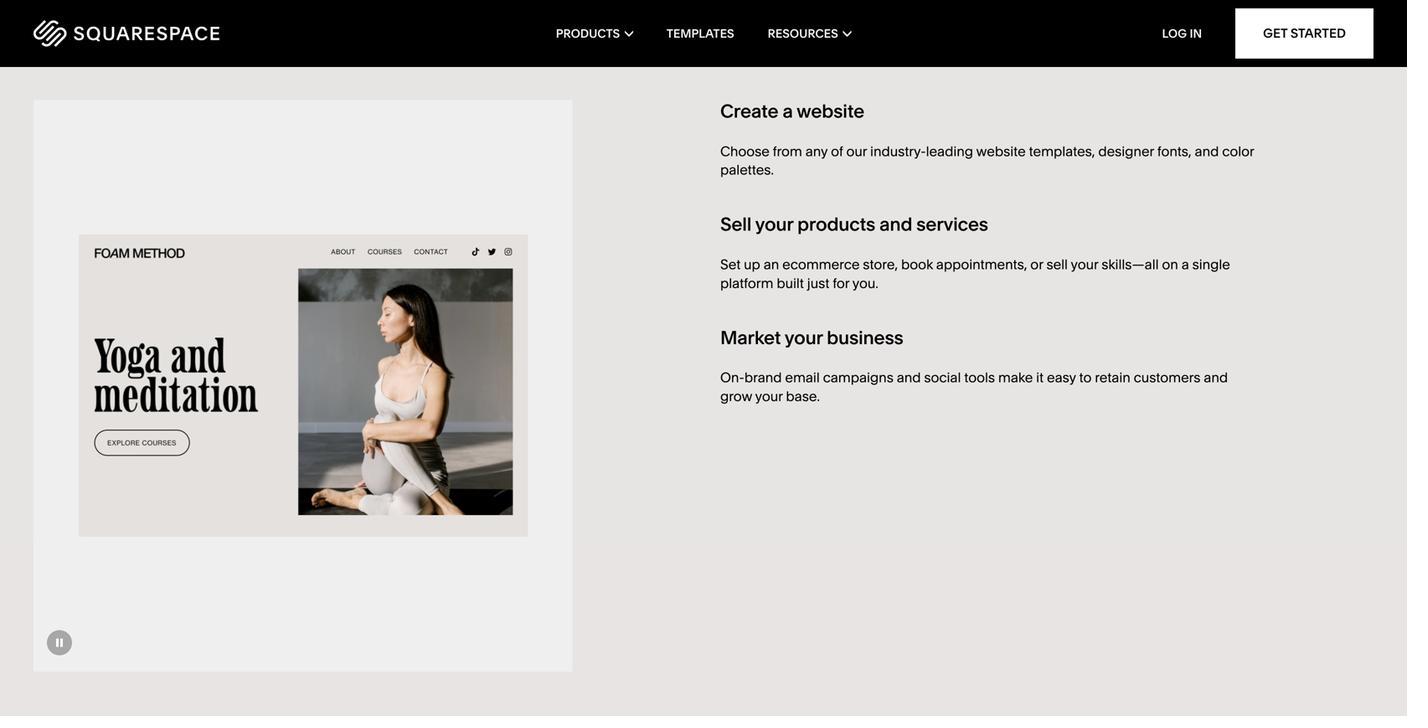 Task type: locate. For each thing, give the bounding box(es) containing it.
1 vertical spatial a
[[1182, 256, 1190, 273]]

1 vertical spatial website
[[977, 143, 1026, 159]]

0 vertical spatial website
[[797, 100, 865, 122]]

an
[[764, 256, 779, 273]]

your down brand
[[755, 388, 783, 405]]

of
[[831, 143, 843, 159]]

brand
[[745, 370, 782, 386]]

0 vertical spatial a
[[783, 100, 793, 122]]

and up store,
[[880, 213, 913, 236]]

resources
[[768, 26, 838, 41]]

create a website
[[721, 100, 865, 122]]

fonts,
[[1158, 143, 1192, 159]]

create
[[721, 100, 779, 122]]

1 horizontal spatial a
[[1182, 256, 1190, 273]]

your right 'sell'
[[755, 213, 794, 236]]

1 horizontal spatial website
[[977, 143, 1026, 159]]

your
[[755, 213, 794, 236], [1071, 256, 1099, 273], [785, 326, 823, 349], [755, 388, 783, 405]]

grow
[[721, 388, 752, 405]]

easy
[[1047, 370, 1076, 386]]

on-brand email campaigns and social tools make it easy to retain customers and grow your base.
[[721, 370, 1228, 405]]

log             in link
[[1163, 26, 1203, 41]]

log
[[1163, 26, 1187, 41]]

set up an ecommerce store, book appointments, or sell your skills—all on a single platform built just for you.
[[721, 256, 1231, 291]]

website inside choose from any of our industry-leading website templates, designer fonts, and color palettes.
[[977, 143, 1026, 159]]

templates,
[[1029, 143, 1096, 159]]

squarespace logo image
[[34, 20, 220, 47]]

just
[[808, 275, 830, 291]]

market
[[721, 326, 781, 349]]

a right create
[[783, 100, 793, 122]]

our
[[847, 143, 867, 159]]

products
[[556, 26, 620, 41]]

and
[[1195, 143, 1219, 159], [880, 213, 913, 236], [897, 370, 921, 386], [1204, 370, 1228, 386]]

market your business
[[721, 326, 904, 349]]

a
[[783, 100, 793, 122], [1182, 256, 1190, 273]]

templates
[[667, 26, 735, 41]]

your right "sell"
[[1071, 256, 1099, 273]]

it
[[1037, 370, 1044, 386]]

sell
[[1047, 256, 1068, 273]]

0 horizontal spatial website
[[797, 100, 865, 122]]

your up email
[[785, 326, 823, 349]]

website up of
[[797, 100, 865, 122]]

up
[[744, 256, 761, 273]]

and left color at the right of page
[[1195, 143, 1219, 159]]

website right leading on the top of the page
[[977, 143, 1026, 159]]

website
[[797, 100, 865, 122], [977, 143, 1026, 159]]

a right on
[[1182, 256, 1190, 273]]

for
[[833, 275, 850, 291]]

base.
[[786, 388, 820, 405]]

0 horizontal spatial a
[[783, 100, 793, 122]]

templates link
[[667, 0, 735, 67]]

in
[[1190, 26, 1203, 41]]

set
[[721, 256, 741, 273]]

single
[[1193, 256, 1231, 273]]



Task type: vqa. For each thing, say whether or not it's contained in the screenshot.
your
yes



Task type: describe. For each thing, give the bounding box(es) containing it.
choose from any of our industry-leading website templates, designer fonts, and color palettes.
[[721, 143, 1255, 178]]

social
[[925, 370, 961, 386]]

ecommerce
[[783, 256, 860, 273]]

appointments,
[[937, 256, 1028, 273]]

squarespace logo link
[[34, 20, 302, 47]]

resources button
[[768, 0, 852, 67]]

store,
[[863, 256, 898, 273]]

any
[[806, 143, 828, 159]]

on-
[[721, 370, 745, 386]]

make
[[999, 370, 1033, 386]]

customers
[[1134, 370, 1201, 386]]

log             in
[[1163, 26, 1203, 41]]

your inside set up an ecommerce store, book appointments, or sell your skills—all on a single platform built just for you.
[[1071, 256, 1099, 273]]

services
[[917, 213, 989, 236]]

business
[[827, 326, 904, 349]]

to
[[1080, 370, 1092, 386]]

retain
[[1095, 370, 1131, 386]]

and left "social"
[[897, 370, 921, 386]]

get started link
[[1236, 8, 1374, 59]]

tools
[[965, 370, 995, 386]]

designer
[[1099, 143, 1155, 159]]

choose
[[721, 143, 770, 159]]

email
[[785, 370, 820, 386]]

your inside on-brand email campaigns and social tools make it easy to retain customers and grow your base.
[[755, 388, 783, 405]]

started
[[1291, 26, 1346, 41]]

built
[[777, 275, 804, 291]]

industry-
[[871, 143, 926, 159]]

sell
[[721, 213, 752, 236]]

get
[[1264, 26, 1288, 41]]

products
[[798, 213, 876, 236]]

color
[[1223, 143, 1255, 159]]

leading
[[926, 143, 974, 159]]

palettes.
[[721, 162, 774, 178]]

get started
[[1264, 26, 1346, 41]]

from
[[773, 143, 803, 159]]

campaigns
[[823, 370, 894, 386]]

you.
[[853, 275, 879, 291]]

or
[[1031, 256, 1044, 273]]

and right customers at the right of page
[[1204, 370, 1228, 386]]

sell your products and services
[[721, 213, 989, 236]]

a inside set up an ecommerce store, book appointments, or sell your skills—all on a single platform built just for you.
[[1182, 256, 1190, 273]]

platform
[[721, 275, 774, 291]]

skills—all
[[1102, 256, 1159, 273]]

book
[[902, 256, 933, 273]]

and inside choose from any of our industry-leading website templates, designer fonts, and color palettes.
[[1195, 143, 1219, 159]]

pause video image
[[47, 630, 72, 655]]

products button
[[556, 0, 633, 67]]

on
[[1162, 256, 1179, 273]]



